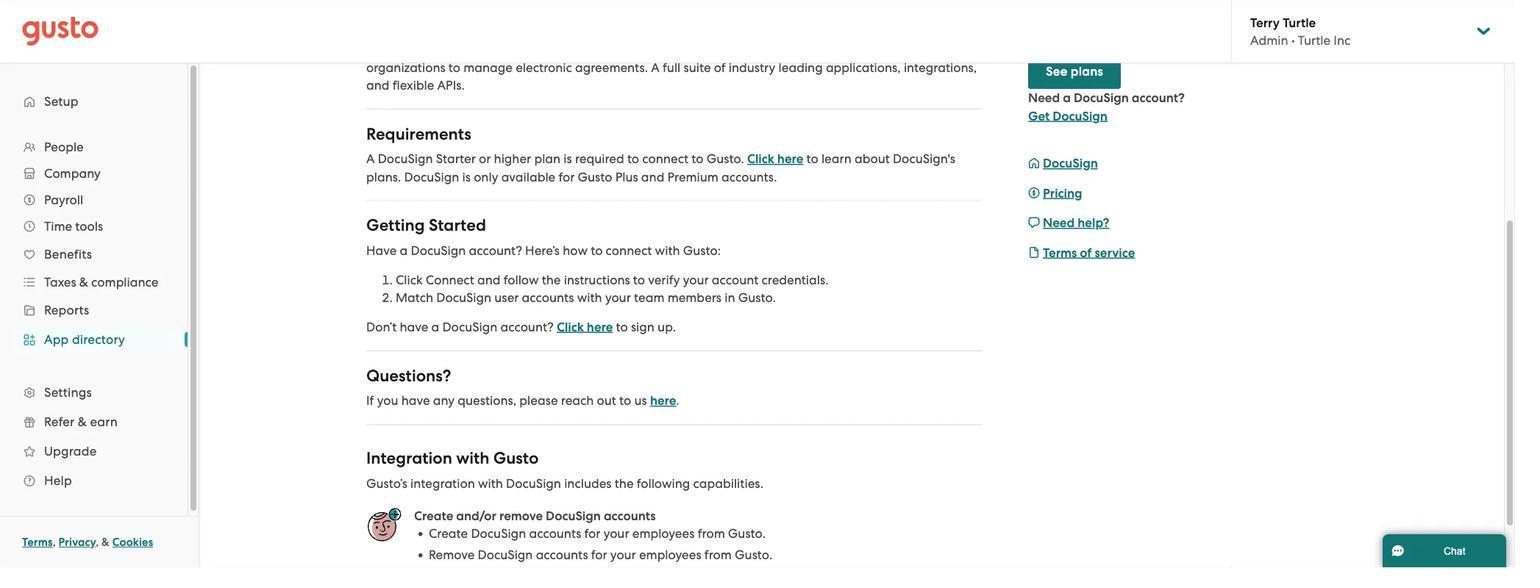Task type: describe. For each thing, give the bounding box(es) containing it.
docusign up pricing in the top right of the page
[[1043, 156, 1098, 171]]

terms , privacy , & cookies
[[22, 536, 153, 549]]

verify
[[648, 272, 680, 287]]

agreements.
[[575, 60, 648, 75]]

manage
[[464, 60, 513, 75]]

compliance
[[91, 275, 158, 290]]

gusto inside to learn about docusign's plans. docusign is only available for gusto plus and premium accounts.
[[578, 169, 612, 184]]

inc.
[[428, 43, 448, 57]]

to up premium
[[692, 151, 704, 166]]

headquartered
[[596, 43, 685, 57]]

reports link
[[15, 297, 173, 324]]

here link
[[650, 393, 676, 408]]

see
[[1046, 64, 1068, 79]]

integration
[[410, 476, 475, 491]]

learn
[[821, 151, 852, 166]]

•
[[1291, 33, 1295, 48]]

company button
[[15, 160, 173, 187]]

home image
[[22, 17, 99, 46]]

app directory
[[44, 332, 125, 347]]

follow
[[504, 272, 539, 287]]

refer
[[44, 415, 75, 430]]

people
[[44, 140, 84, 154]]

plus
[[615, 169, 638, 184]]

to inside the don't have a docusign account? click here to sign up.
[[616, 319, 628, 334]]

any
[[433, 393, 455, 408]]

1 vertical spatial gusto
[[493, 449, 539, 468]]

need for need help?
[[1043, 215, 1075, 230]]

terry turtle admin • turtle inc
[[1250, 15, 1351, 48]]

setup
[[44, 94, 79, 109]]

available
[[501, 169, 555, 184]]

app
[[44, 332, 69, 347]]

terms of service link
[[1028, 245, 1135, 260]]

1 vertical spatial turtle
[[1298, 33, 1331, 48]]

chat
[[1444, 546, 1466, 557]]

us
[[634, 393, 647, 408]]

have inside if you have any questions, please reach out to us here .
[[401, 393, 430, 408]]

1 horizontal spatial click
[[557, 319, 584, 335]]

account? inside the don't have a docusign account? click here to sign up.
[[500, 319, 554, 334]]

payroll button
[[15, 187, 173, 213]]

reach
[[561, 393, 594, 408]]

integrations,
[[904, 60, 977, 75]]

module__icon___slcit image for docusign
[[1028, 157, 1040, 169]]

account? for docusign
[[1132, 90, 1185, 105]]

refer & earn link
[[15, 409, 173, 435]]

is for and
[[462, 169, 471, 184]]

an
[[462, 43, 477, 57]]

flexible
[[393, 78, 434, 93]]

is for click
[[564, 151, 572, 166]]

setup link
[[15, 88, 173, 115]]

docusign inside to learn about docusign's plans. docusign is only available for gusto plus and premium accounts.
[[404, 169, 459, 184]]

a inside a docusign starter or higher plan is required to connect to gusto. click here
[[366, 151, 375, 166]]

gusto's integration with docusign includes the following capabilities.
[[366, 476, 763, 491]]

plans
[[1071, 64, 1103, 79]]

list containing create docusign accounts for your employees from gusto.
[[414, 525, 772, 564]]

the inside 'click connect and follow the instructions to verify your account credentials. match docusign user accounts with your team members in gusto.'
[[542, 272, 561, 287]]

2 vertical spatial here
[[650, 393, 676, 408]]

started
[[429, 216, 486, 235]]

help
[[44, 474, 72, 488]]

terms of service
[[1043, 245, 1135, 260]]

tools
[[75, 219, 103, 234]]

help link
[[15, 468, 173, 494]]

to inside to learn about docusign's plans. docusign is only available for gusto plus and premium accounts.
[[806, 151, 818, 166]]

service
[[1095, 245, 1135, 260]]

to inside docusign, inc. is an american company headquartered in san francisco, california, that allows organizations to manage electronic agreements. a full suite of industry leading applications, integrations, and flexible apis.
[[449, 60, 460, 75]]

need for need a docusign account? get docusign
[[1028, 90, 1060, 105]]

accounts.
[[722, 169, 777, 184]]

list containing people
[[0, 134, 188, 496]]

pricing
[[1043, 186, 1082, 201]]

need help? link
[[1028, 215, 1109, 230]]

sign
[[631, 319, 655, 334]]

here's
[[525, 243, 560, 258]]

requirements
[[366, 124, 471, 144]]

docusign inside a docusign starter or higher plan is required to connect to gusto. click here
[[378, 151, 433, 166]]

gusto. inside 'click connect and follow the instructions to verify your account credentials. match docusign user accounts with your team members in gusto.'
[[738, 290, 776, 305]]

2 vertical spatial for
[[591, 548, 607, 563]]

docusign, inc. is an american company headquartered in san francisco, california, that allows organizations to manage electronic agreements. a full suite of industry leading applications, integrations, and flexible apis.
[[366, 43, 977, 93]]

chat button
[[1383, 535, 1506, 569]]

docusign's
[[893, 151, 955, 166]]

and inside 'click connect and follow the instructions to verify your account credentials. match docusign user accounts with your team members in gusto.'
[[477, 272, 501, 287]]

taxes & compliance button
[[15, 269, 173, 296]]

cookies button
[[112, 534, 153, 552]]

& for compliance
[[79, 275, 88, 290]]

1 , from the left
[[53, 536, 56, 549]]

getting
[[366, 216, 425, 235]]

of inside list
[[1080, 245, 1092, 260]]

people button
[[15, 134, 173, 160]]

that
[[851, 43, 875, 57]]

san
[[702, 43, 724, 57]]

list containing see plans
[[1028, 15, 1212, 262]]

0 horizontal spatial here
[[587, 319, 613, 335]]

accounts inside 'click connect and follow the instructions to verify your account credentials. match docusign user accounts with your team members in gusto.'
[[522, 290, 574, 305]]

settings link
[[15, 380, 173, 406]]

cookies
[[112, 536, 153, 549]]

questions?
[[366, 366, 451, 386]]

gusto. inside a docusign starter or higher plan is required to connect to gusto. click here
[[707, 151, 744, 166]]

2 , from the left
[[96, 536, 99, 549]]

1 vertical spatial from
[[705, 548, 732, 563]]

leading
[[779, 60, 823, 75]]

1 vertical spatial create
[[429, 527, 468, 541]]

2 horizontal spatial here
[[777, 151, 803, 166]]

refer & earn
[[44, 415, 118, 430]]

account
[[712, 272, 759, 287]]

& for earn
[[78, 415, 87, 430]]

time tools button
[[15, 213, 173, 240]]

with up integration
[[456, 449, 489, 468]]

0 vertical spatial employees
[[632, 527, 695, 541]]

or
[[479, 151, 491, 166]]

see plans button
[[1028, 54, 1121, 89]]

capabilities.
[[693, 476, 763, 491]]

taxes & compliance
[[44, 275, 158, 290]]

integration
[[366, 449, 452, 468]]



Task type: vqa. For each thing, say whether or not it's contained in the screenshot.
the leftmost Terms
yes



Task type: locate. For each thing, give the bounding box(es) containing it.
terms inside list
[[1043, 245, 1077, 260]]

0 vertical spatial for
[[559, 169, 575, 184]]

1 horizontal spatial the
[[615, 476, 634, 491]]

from
[[698, 527, 725, 541], [705, 548, 732, 563]]

to
[[449, 60, 460, 75], [627, 151, 639, 166], [692, 151, 704, 166], [806, 151, 818, 166], [591, 243, 603, 258], [633, 272, 645, 287], [616, 319, 628, 334], [619, 393, 631, 408]]

a inside "need a docusign account? get docusign"
[[1063, 90, 1071, 105]]

suite
[[684, 60, 711, 75]]

to inside 'click connect and follow the instructions to verify your account credentials. match docusign user accounts with your team members in gusto.'
[[633, 272, 645, 287]]

need inside "need a docusign account? get docusign"
[[1028, 90, 1060, 105]]

docusign down user
[[442, 319, 497, 334]]

see plans
[[1046, 64, 1103, 79]]

4 module__icon___slcit image from the top
[[1028, 247, 1040, 258]]

0 horizontal spatial list
[[0, 134, 188, 496]]

docusign up remove on the bottom left of the page
[[506, 476, 561, 491]]

0 vertical spatial connect
[[642, 151, 689, 166]]

here right us
[[650, 393, 676, 408]]

2 vertical spatial is
[[462, 169, 471, 184]]

need up get
[[1028, 90, 1060, 105]]

industry
[[729, 60, 775, 75]]

docusign link
[[1028, 156, 1098, 171]]

0 horizontal spatial click here link
[[557, 319, 613, 335]]

have inside the don't have a docusign account? click here to sign up.
[[400, 319, 428, 334]]

0 vertical spatial is
[[451, 43, 459, 57]]

1 horizontal spatial and
[[477, 272, 501, 287]]

1 vertical spatial click here link
[[557, 319, 613, 335]]

have down questions?
[[401, 393, 430, 408]]

to up team
[[633, 272, 645, 287]]

out
[[597, 393, 616, 408]]

reports
[[44, 303, 89, 318]]

2 horizontal spatial click
[[747, 151, 774, 166]]

2 horizontal spatial is
[[564, 151, 572, 166]]

of left service
[[1080, 245, 1092, 260]]

1 vertical spatial a
[[366, 151, 375, 166]]

and down organizations
[[366, 78, 389, 93]]

list
[[1028, 15, 1212, 262], [0, 134, 188, 496], [414, 525, 772, 564]]

1 horizontal spatial ,
[[96, 536, 99, 549]]

0 horizontal spatial gusto
[[493, 449, 539, 468]]

apis.
[[437, 78, 465, 93]]

a up plans. in the left top of the page
[[366, 151, 375, 166]]

0 vertical spatial click
[[747, 151, 774, 166]]

the right the includes
[[615, 476, 634, 491]]

to up apis.
[[449, 60, 460, 75]]

connect
[[642, 151, 689, 166], [606, 243, 652, 258]]

have a docusign account? here's how to connect with gusto:
[[366, 243, 721, 258]]

here down 'click connect and follow the instructions to verify your account credentials. match docusign user accounts with your team members in gusto.'
[[587, 319, 613, 335]]

0 vertical spatial have
[[400, 319, 428, 334]]

required
[[575, 151, 624, 166]]

in up suite
[[688, 43, 699, 57]]

need a docusign account? get docusign
[[1028, 90, 1185, 123]]

module__icon___slcit image for need help?
[[1028, 217, 1040, 229]]

0 vertical spatial the
[[542, 272, 561, 287]]

module__icon___slcit image inside docusign link
[[1028, 157, 1040, 169]]

of inside docusign, inc. is an american company headquartered in san francisco, california, that allows organizations to manage electronic agreements. a full suite of industry leading applications, integrations, and flexible apis.
[[714, 60, 726, 75]]

for
[[559, 169, 575, 184], [584, 527, 601, 541], [591, 548, 607, 563]]

team
[[634, 290, 664, 305]]

terms for terms , privacy , & cookies
[[22, 536, 53, 549]]

remove
[[429, 548, 475, 563]]

1 vertical spatial employees
[[639, 548, 701, 563]]

terms
[[1043, 245, 1077, 260], [22, 536, 53, 549]]

in inside 'click connect and follow the instructions to verify your account credentials. match docusign user accounts with your team members in gusto.'
[[725, 290, 735, 305]]

if you have any questions, please reach out to us here .
[[366, 393, 679, 408]]

and inside docusign, inc. is an american company headquartered in san francisco, california, that allows organizations to manage electronic agreements. a full suite of industry leading applications, integrations, and flexible apis.
[[366, 78, 389, 93]]

module__icon___slcit image for terms of service
[[1028, 247, 1040, 258]]

a up get docusign link
[[1063, 90, 1071, 105]]

0 vertical spatial and
[[366, 78, 389, 93]]

a down match
[[431, 319, 439, 334]]

& right taxes on the left
[[79, 275, 88, 290]]

have
[[366, 243, 397, 258]]

to left us
[[619, 393, 631, 408]]

here left learn
[[777, 151, 803, 166]]

& inside refer & earn link
[[78, 415, 87, 430]]

terms for terms of service
[[1043, 245, 1077, 260]]

docusign inside 'click connect and follow the instructions to verify your account credentials. match docusign user accounts with your team members in gusto.'
[[436, 290, 491, 305]]

click down instructions
[[557, 319, 584, 335]]

need down pricing link at the right of page
[[1043, 215, 1075, 230]]

to learn about docusign's plans. docusign is only available for gusto plus and premium accounts.
[[366, 151, 955, 184]]

a
[[1063, 90, 1071, 105], [400, 243, 408, 258], [431, 319, 439, 334]]

1 vertical spatial account?
[[469, 243, 522, 258]]

& left "cookies" button on the left of page
[[102, 536, 110, 549]]

match
[[396, 290, 433, 305]]

1 horizontal spatial list
[[414, 525, 772, 564]]

module__icon___slcit image up pricing link at the right of page
[[1028, 157, 1040, 169]]

0 horizontal spatial terms
[[22, 536, 53, 549]]

getting started
[[366, 216, 486, 235]]

0 horizontal spatial in
[[688, 43, 699, 57]]

turtle up '•'
[[1283, 15, 1316, 30]]

the
[[542, 272, 561, 287], [615, 476, 634, 491]]

how
[[563, 243, 588, 258]]

allows
[[878, 43, 915, 57]]

employees
[[632, 527, 695, 541], [639, 548, 701, 563]]

don't have a docusign account? click here to sign up.
[[366, 319, 676, 335]]

account? for how
[[469, 243, 522, 258]]

about
[[855, 151, 890, 166]]

0 vertical spatial here
[[777, 151, 803, 166]]

turtle
[[1283, 15, 1316, 30], [1298, 33, 1331, 48]]

remove
[[499, 508, 543, 524]]

0 vertical spatial turtle
[[1283, 15, 1316, 30]]

is right plan
[[564, 151, 572, 166]]

terms down need help? link
[[1043, 245, 1077, 260]]

need help?
[[1043, 215, 1109, 230]]

electronic
[[516, 60, 572, 75]]

, left "cookies" button on the left of page
[[96, 536, 99, 549]]

1 vertical spatial of
[[1080, 245, 1092, 260]]

1 vertical spatial have
[[401, 393, 430, 408]]

docusign down the connect
[[436, 290, 491, 305]]

module__icon___slcit image down need help? link
[[1028, 247, 1040, 258]]

click here link down 'click connect and follow the instructions to verify your account credentials. match docusign user accounts with your team members in gusto.'
[[557, 319, 613, 335]]

is inside a docusign starter or higher plan is required to connect to gusto. click here
[[564, 151, 572, 166]]

click
[[747, 151, 774, 166], [396, 272, 423, 287], [557, 319, 584, 335]]

click connect and follow the instructions to verify your account credentials. match docusign user accounts with your team members in gusto.
[[396, 272, 829, 305]]

1 vertical spatial connect
[[606, 243, 652, 258]]

credentials.
[[762, 272, 829, 287]]

click here link up accounts.
[[747, 151, 803, 166]]

docusign down plans
[[1074, 90, 1129, 105]]

& inside taxes & compliance dropdown button
[[79, 275, 88, 290]]

with up verify at the left of the page
[[655, 243, 680, 258]]

1 vertical spatial in
[[725, 290, 735, 305]]

terms link
[[22, 536, 53, 549]]

earn
[[90, 415, 118, 430]]

a left full
[[651, 60, 660, 75]]

get
[[1028, 108, 1050, 123]]

0 vertical spatial click here link
[[747, 151, 803, 166]]

to up 'plus'
[[627, 151, 639, 166]]

,
[[53, 536, 56, 549], [96, 536, 99, 549]]

1 vertical spatial is
[[564, 151, 572, 166]]

create down integration
[[414, 508, 453, 524]]

upgrade
[[44, 444, 97, 459]]

0 horizontal spatial of
[[714, 60, 726, 75]]

pricing link
[[1028, 186, 1082, 201]]

module__icon___slcit image
[[1028, 157, 1040, 169], [1028, 187, 1040, 199], [1028, 217, 1040, 229], [1028, 247, 1040, 258]]

1 horizontal spatial click here link
[[747, 151, 803, 166]]

a inside the don't have a docusign account? click here to sign up.
[[431, 319, 439, 334]]

gusto.
[[707, 151, 744, 166], [738, 290, 776, 305], [728, 527, 766, 541], [735, 548, 772, 563]]

1 horizontal spatial here
[[650, 393, 676, 408]]

help?
[[1078, 215, 1109, 230]]

user
[[494, 290, 519, 305]]

a for have
[[400, 243, 408, 258]]

0 horizontal spatial a
[[400, 243, 408, 258]]

0 vertical spatial need
[[1028, 90, 1060, 105]]

have down match
[[400, 319, 428, 334]]

2 horizontal spatial a
[[1063, 90, 1071, 105]]

directory
[[72, 332, 125, 347]]

0 vertical spatial of
[[714, 60, 726, 75]]

2 vertical spatial a
[[431, 319, 439, 334]]

the right follow
[[542, 272, 561, 287]]

have
[[400, 319, 428, 334], [401, 393, 430, 408]]

with down instructions
[[577, 290, 602, 305]]

a right have
[[400, 243, 408, 258]]

connect up premium
[[642, 151, 689, 166]]

0 vertical spatial a
[[651, 60, 660, 75]]

1 horizontal spatial terms
[[1043, 245, 1077, 260]]

if
[[366, 393, 374, 408]]

1 module__icon___slcit image from the top
[[1028, 157, 1040, 169]]

1 vertical spatial for
[[584, 527, 601, 541]]

1 horizontal spatial gusto
[[578, 169, 612, 184]]

account? inside "need a docusign account? get docusign"
[[1132, 90, 1185, 105]]

for inside to learn about docusign's plans. docusign is only available for gusto plus and premium accounts.
[[559, 169, 575, 184]]

to inside if you have any questions, please reach out to us here .
[[619, 393, 631, 408]]

0 vertical spatial &
[[79, 275, 88, 290]]

module__icon___slcit image down pricing link at the right of page
[[1028, 217, 1040, 229]]

here
[[777, 151, 803, 166], [587, 319, 613, 335], [650, 393, 676, 408]]

docusign,
[[366, 43, 425, 57]]

1 horizontal spatial of
[[1080, 245, 1092, 260]]

to left the sign
[[616, 319, 628, 334]]

and/or
[[456, 508, 496, 524]]

time
[[44, 219, 72, 234]]

gusto up gusto's integration with docusign includes the following capabilities. on the bottom of the page
[[493, 449, 539, 468]]

0 horizontal spatial click
[[396, 272, 423, 287]]

1 horizontal spatial a
[[651, 60, 660, 75]]

& left earn
[[78, 415, 87, 430]]

1 vertical spatial a
[[400, 243, 408, 258]]

your
[[683, 272, 709, 287], [605, 290, 631, 305], [604, 527, 629, 541], [610, 548, 636, 563]]

2 horizontal spatial list
[[1028, 15, 1212, 262]]

module__icon___slcit image for pricing
[[1028, 187, 1040, 199]]

1 vertical spatial here
[[587, 319, 613, 335]]

payroll
[[44, 193, 83, 207]]

and inside to learn about docusign's plans. docusign is only available for gusto plus and premium accounts.
[[641, 169, 664, 184]]

1 vertical spatial the
[[615, 476, 634, 491]]

benefits link
[[15, 241, 173, 268]]

docusign inside the don't have a docusign account? click here to sign up.
[[442, 319, 497, 334]]

0 vertical spatial in
[[688, 43, 699, 57]]

with inside 'click connect and follow the instructions to verify your account credentials. match docusign user accounts with your team members in gusto.'
[[577, 290, 602, 305]]

1 horizontal spatial in
[[725, 290, 735, 305]]

terms left privacy link
[[22, 536, 53, 549]]

2 module__icon___slcit image from the top
[[1028, 187, 1040, 199]]

1 vertical spatial &
[[78, 415, 87, 430]]

of down "san"
[[714, 60, 726, 75]]

with up and/or
[[478, 476, 503, 491]]

privacy
[[59, 536, 96, 549]]

3 module__icon___slcit image from the top
[[1028, 217, 1040, 229]]

2 horizontal spatial and
[[641, 169, 664, 184]]

settings
[[44, 385, 92, 400]]

click inside 'click connect and follow the instructions to verify your account credentials. match docusign user accounts with your team members in gusto.'
[[396, 272, 423, 287]]

docusign right get
[[1053, 108, 1108, 123]]

1 vertical spatial and
[[641, 169, 664, 184]]

2 vertical spatial &
[[102, 536, 110, 549]]

0 horizontal spatial and
[[366, 78, 389, 93]]

in down the account
[[725, 290, 735, 305]]

module__icon___slcit image left pricing in the top right of the page
[[1028, 187, 1040, 199]]

0 vertical spatial terms
[[1043, 245, 1077, 260]]

, left privacy link
[[53, 536, 56, 549]]

gusto down required
[[578, 169, 612, 184]]

gusto navigation element
[[0, 63, 188, 519]]

0 horizontal spatial a
[[366, 151, 375, 166]]

0 horizontal spatial ,
[[53, 536, 56, 549]]

1 vertical spatial click
[[396, 272, 423, 287]]

module__icon___slcit image inside terms of service link
[[1028, 247, 1040, 258]]

premium
[[667, 169, 719, 184]]

and right 'plus'
[[641, 169, 664, 184]]

is inside to learn about docusign's plans. docusign is only available for gusto plus and premium accounts.
[[462, 169, 471, 184]]

turtle right '•'
[[1298, 33, 1331, 48]]

to right how
[[591, 243, 603, 258]]

only
[[474, 169, 498, 184]]

and up user
[[477, 272, 501, 287]]

0 vertical spatial a
[[1063, 90, 1071, 105]]

time tools
[[44, 219, 103, 234]]

2 vertical spatial click
[[557, 319, 584, 335]]

click up match
[[396, 272, 423, 287]]

higher
[[494, 151, 531, 166]]

is left only
[[462, 169, 471, 184]]

0 vertical spatial create
[[414, 508, 453, 524]]

following
[[637, 476, 690, 491]]

is
[[451, 43, 459, 57], [564, 151, 572, 166], [462, 169, 471, 184]]

docusign down gusto's integration with docusign includes the following capabilities. on the bottom of the page
[[546, 508, 601, 524]]

docusign down and/or
[[471, 527, 526, 541]]

module__icon___slcit image inside need help? link
[[1028, 217, 1040, 229]]

2 vertical spatial and
[[477, 272, 501, 287]]

docusign up plans. in the left top of the page
[[378, 151, 433, 166]]

click here link for is
[[747, 151, 803, 166]]

0 horizontal spatial is
[[451, 43, 459, 57]]

don't
[[366, 319, 397, 334]]

docusign down remove on the bottom left of the page
[[478, 548, 533, 563]]

docusign
[[1074, 90, 1129, 105], [1053, 108, 1108, 123], [378, 151, 433, 166], [1043, 156, 1098, 171], [404, 169, 459, 184], [411, 243, 466, 258], [436, 290, 491, 305], [442, 319, 497, 334], [506, 476, 561, 491], [546, 508, 601, 524], [471, 527, 526, 541], [478, 548, 533, 563]]

module__icon___slcit image inside pricing link
[[1028, 187, 1040, 199]]

in inside docusign, inc. is an american company headquartered in san francisco, california, that allows organizations to manage electronic agreements. a full suite of industry leading applications, integrations, and flexible apis.
[[688, 43, 699, 57]]

docusign down getting started
[[411, 243, 466, 258]]

to left learn
[[806, 151, 818, 166]]

0 vertical spatial gusto
[[578, 169, 612, 184]]

click up accounts.
[[747, 151, 774, 166]]

a
[[651, 60, 660, 75], [366, 151, 375, 166]]

a inside docusign, inc. is an american company headquartered in san francisco, california, that allows organizations to manage electronic agreements. a full suite of industry leading applications, integrations, and flexible apis.
[[651, 60, 660, 75]]

integration with gusto
[[366, 449, 539, 468]]

is left the an
[[451, 43, 459, 57]]

instructions
[[564, 272, 630, 287]]

is inside docusign, inc. is an american company headquartered in san francisco, california, that allows organizations to manage electronic agreements. a full suite of industry leading applications, integrations, and flexible apis.
[[451, 43, 459, 57]]

get docusign link
[[1028, 108, 1108, 123]]

create up remove
[[429, 527, 468, 541]]

0 vertical spatial account?
[[1132, 90, 1185, 105]]

company
[[539, 43, 593, 57]]

1 vertical spatial need
[[1043, 215, 1075, 230]]

connect up 'click connect and follow the instructions to verify your account credentials. match docusign user accounts with your team members in gusto.'
[[606, 243, 652, 258]]

1 vertical spatial terms
[[22, 536, 53, 549]]

1 horizontal spatial is
[[462, 169, 471, 184]]

docusign down the starter
[[404, 169, 459, 184]]

admin
[[1250, 33, 1288, 48]]

benefits
[[44, 247, 92, 262]]

0 horizontal spatial the
[[542, 272, 561, 287]]

1 horizontal spatial a
[[431, 319, 439, 334]]

click here link for here
[[557, 319, 613, 335]]

connect inside a docusign starter or higher plan is required to connect to gusto. click here
[[642, 151, 689, 166]]

0 vertical spatial from
[[698, 527, 725, 541]]

connect
[[426, 272, 474, 287]]

2 vertical spatial account?
[[500, 319, 554, 334]]

a for need
[[1063, 90, 1071, 105]]



